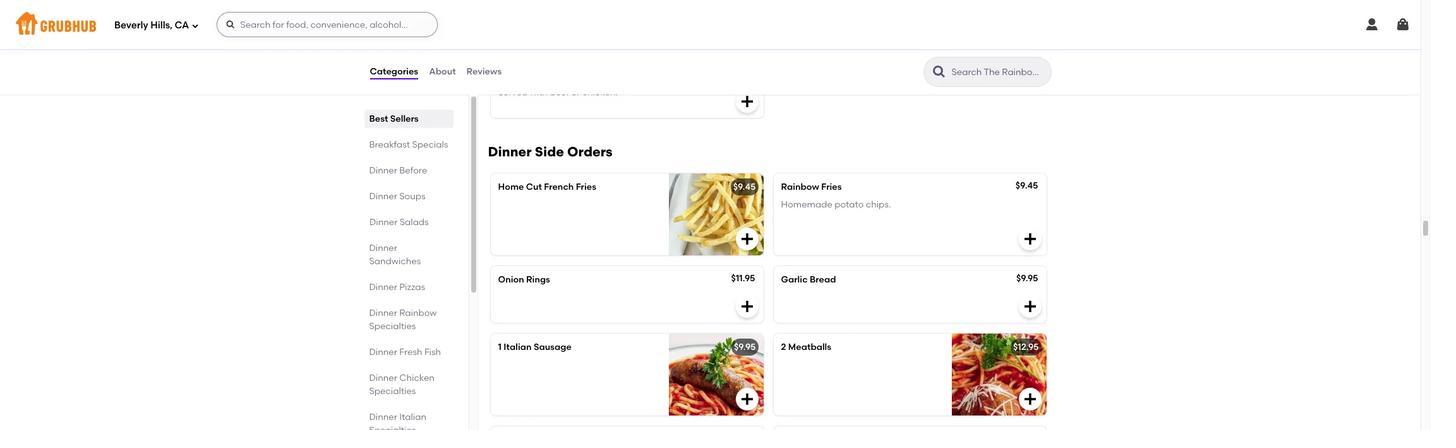 Task type: locate. For each thing, give the bounding box(es) containing it.
fries right 'french'
[[576, 182, 596, 193]]

dinner pizzas tab
[[369, 281, 448, 294]]

svg image for $9.95
[[739, 392, 755, 407]]

1 italian sausage
[[498, 342, 572, 353]]

0 vertical spatial rainbow
[[781, 182, 819, 193]]

soups
[[399, 191, 426, 202]]

1 horizontal spatial $9.45
[[1016, 181, 1038, 191]]

0 horizontal spatial fries
[[576, 182, 596, 193]]

rainbow fries
[[781, 182, 842, 193]]

rainbow up homemade
[[781, 182, 819, 193]]

search icon image
[[931, 64, 947, 80]]

sandwiches
[[369, 256, 421, 267]]

3 specialties from the top
[[369, 426, 416, 431]]

sausage
[[534, 342, 572, 353]]

0 horizontal spatial $9.45
[[733, 182, 756, 193]]

orders
[[567, 144, 613, 160]]

dinner rainbow specialties
[[369, 308, 437, 332]]

specialties up the dinner fresh fish
[[369, 322, 416, 332]]

dinner for dinner italian specialties
[[369, 412, 397, 423]]

1 horizontal spatial $9.95
[[1016, 273, 1038, 284]]

1 italian sausage image
[[669, 334, 763, 416]]

rainbow down pizzas
[[399, 308, 437, 319]]

pizzas
[[399, 282, 425, 293]]

1 vertical spatial svg image
[[739, 392, 755, 407]]

1 vertical spatial specialties
[[369, 387, 416, 397]]

chips.
[[866, 200, 891, 211]]

2 meatballs image
[[952, 334, 1046, 416]]

home
[[498, 182, 524, 193]]

dinner rainbow specialties tab
[[369, 307, 448, 334]]

specialties inside dinner chicken specialties
[[369, 387, 416, 397]]

0 vertical spatial $9.95
[[1016, 273, 1038, 284]]

specialties down dinner chicken specialties
[[369, 426, 416, 431]]

dinner for dinner fresh fish
[[369, 347, 397, 358]]

downtown taco image
[[952, 0, 1046, 51]]

dinner down dinner chicken specialties
[[369, 412, 397, 423]]

dinner
[[488, 144, 532, 160], [369, 165, 397, 176], [369, 191, 397, 202], [369, 217, 397, 228], [369, 243, 397, 254], [369, 282, 397, 293], [369, 308, 397, 319], [369, 347, 397, 358], [369, 373, 397, 384], [369, 412, 397, 423]]

home cut french fries image
[[669, 174, 763, 256]]

2
[[781, 342, 786, 353]]

dinner up home
[[488, 144, 532, 160]]

1 vertical spatial $9.95
[[734, 342, 756, 353]]

$9.45
[[1016, 181, 1038, 191], [733, 182, 756, 193]]

italian right 1
[[504, 342, 532, 353]]

rainbow inside dinner rainbow specialties
[[399, 308, 437, 319]]

italian for specialties
[[399, 412, 426, 423]]

home cut french fries
[[498, 182, 596, 193]]

specialties down chicken
[[369, 387, 416, 397]]

1 fries from the left
[[576, 182, 596, 193]]

1 specialties from the top
[[369, 322, 416, 332]]

dinner down dinner pizzas
[[369, 308, 397, 319]]

specialties for chicken
[[369, 387, 416, 397]]

dinner side orders
[[488, 144, 613, 160]]

fries
[[576, 182, 596, 193], [821, 182, 842, 193]]

specialties inside dinner italian specialties
[[369, 426, 416, 431]]

best sellers
[[369, 114, 419, 124]]

best
[[369, 114, 388, 124]]

1 horizontal spatial italian
[[504, 342, 532, 353]]

0 horizontal spatial rainbow
[[399, 308, 437, 319]]

specialties for italian
[[369, 426, 416, 431]]

french
[[544, 182, 574, 193]]

dinner up "sandwiches"
[[369, 243, 397, 254]]

side
[[535, 144, 564, 160]]

italian inside dinner italian specialties
[[399, 412, 426, 423]]

1 horizontal spatial rainbow
[[781, 182, 819, 193]]

2 svg image from the top
[[739, 392, 755, 407]]

dinner for dinner rainbow specialties
[[369, 308, 397, 319]]

1 horizontal spatial fries
[[821, 182, 842, 193]]

dinner left 'fresh'
[[369, 347, 397, 358]]

$11.95
[[731, 273, 755, 284]]

dinner for dinner salads
[[369, 217, 397, 228]]

beef
[[550, 87, 569, 98]]

dinner down breakfast
[[369, 165, 397, 176]]

rainbow
[[781, 182, 819, 193], [399, 308, 437, 319]]

dinner down dinner soups
[[369, 217, 397, 228]]

svg image
[[739, 232, 755, 247], [739, 392, 755, 407]]

1 vertical spatial rainbow
[[399, 308, 437, 319]]

0 horizontal spatial italian
[[399, 412, 426, 423]]

$12.95
[[1013, 342, 1039, 353]]

dinner soups tab
[[369, 190, 448, 203]]

dinner italian specialties
[[369, 412, 426, 431]]

dinner for dinner sandwiches
[[369, 243, 397, 254]]

dinner for dinner before
[[369, 165, 397, 176]]

dinner chicken specialties
[[369, 373, 434, 397]]

specialties inside dinner rainbow specialties
[[369, 322, 416, 332]]

potato
[[835, 200, 864, 211]]

svg image
[[1364, 17, 1380, 32], [1395, 17, 1410, 32], [226, 20, 236, 30], [192, 22, 199, 29], [739, 94, 755, 109], [1022, 232, 1038, 247], [739, 299, 755, 315], [1022, 299, 1038, 315], [1022, 392, 1038, 407]]

specialties
[[369, 322, 416, 332], [369, 387, 416, 397], [369, 426, 416, 431]]

0 vertical spatial specialties
[[369, 322, 416, 332]]

or
[[571, 87, 580, 98]]

rings
[[526, 275, 550, 285]]

served
[[498, 87, 528, 98]]

dinner left chicken
[[369, 373, 397, 384]]

2 vertical spatial specialties
[[369, 426, 416, 431]]

italian down dinner chicken specialties tab
[[399, 412, 426, 423]]

1 vertical spatial italian
[[399, 412, 426, 423]]

specialties for rainbow
[[369, 322, 416, 332]]

dinner chicken specialties tab
[[369, 372, 448, 399]]

0 vertical spatial svg image
[[739, 232, 755, 247]]

fries up homemade potato chips.
[[821, 182, 842, 193]]

1
[[498, 342, 502, 353]]

dinner for dinner side orders
[[488, 144, 532, 160]]

reviews
[[467, 66, 502, 77]]

0 vertical spatial italian
[[504, 342, 532, 353]]

$9.95
[[1016, 273, 1038, 284], [734, 342, 756, 353]]

0 horizontal spatial $9.95
[[734, 342, 756, 353]]

dinner left soups
[[369, 191, 397, 202]]

dinner for dinner chicken specialties
[[369, 373, 397, 384]]

breakfast
[[369, 140, 410, 150]]

2 specialties from the top
[[369, 387, 416, 397]]

1 svg image from the top
[[739, 232, 755, 247]]

italian
[[504, 342, 532, 353], [399, 412, 426, 423]]

dinner before tab
[[369, 164, 448, 177]]

dinner inside dinner sandwiches
[[369, 243, 397, 254]]

dinner down "sandwiches"
[[369, 282, 397, 293]]

Search for food, convenience, alcohol... search field
[[217, 12, 438, 37]]

main navigation navigation
[[0, 0, 1421, 49]]

dinner inside dinner chicken specialties
[[369, 373, 397, 384]]

dinner inside dinner rainbow specialties
[[369, 308, 397, 319]]

best sellers tab
[[369, 112, 448, 126]]

dinner inside dinner italian specialties
[[369, 412, 397, 423]]

dinner fresh fish
[[369, 347, 441, 358]]

dinner for dinner pizzas
[[369, 282, 397, 293]]



Task type: describe. For each thing, give the bounding box(es) containing it.
dinner sandwiches
[[369, 243, 421, 267]]

2 fries from the left
[[821, 182, 842, 193]]

salads
[[399, 217, 428, 228]]

about button
[[428, 49, 456, 95]]

bread
[[810, 275, 836, 285]]

garlic
[[781, 275, 808, 285]]

dinner soups
[[369, 191, 426, 202]]

dinner fresh fish tab
[[369, 346, 448, 359]]

fresh
[[399, 347, 422, 358]]

2 meatballs
[[781, 342, 831, 353]]

homemade
[[781, 200, 832, 211]]

homemade potato chips.
[[781, 200, 891, 211]]

chicken
[[399, 373, 434, 384]]

specials
[[412, 140, 448, 150]]

svg image for $9.45
[[739, 232, 755, 247]]

onion
[[498, 275, 524, 285]]

before
[[399, 165, 427, 176]]

cut
[[526, 182, 542, 193]]

nachos
[[498, 69, 532, 80]]

served with beef or chicken.
[[498, 87, 618, 98]]

Search The Rainbow Bar and Grill search field
[[950, 66, 1047, 78]]

hills,
[[150, 19, 172, 31]]

sellers
[[390, 114, 419, 124]]

meatballs
[[788, 342, 831, 353]]

garlic bread
[[781, 275, 836, 285]]

with
[[530, 87, 548, 98]]

dinner for dinner soups
[[369, 191, 397, 202]]

dinner italian specialties tab
[[369, 411, 448, 431]]

beverly
[[114, 19, 148, 31]]

dinner sandwiches tab
[[369, 242, 448, 268]]

chicken.
[[582, 87, 618, 98]]

dinner before
[[369, 165, 427, 176]]

dinner salads
[[369, 217, 428, 228]]

categories
[[370, 66, 418, 77]]

beverly hills, ca
[[114, 19, 189, 31]]

italian for sausage
[[504, 342, 532, 353]]

onion rings
[[498, 275, 550, 285]]

breakfast specials
[[369, 140, 448, 150]]

fish
[[424, 347, 441, 358]]

breakfast specials tab
[[369, 138, 448, 152]]

dinner salads tab
[[369, 216, 448, 229]]

dinner pizzas
[[369, 282, 425, 293]]

about
[[429, 66, 456, 77]]

categories button
[[369, 49, 419, 95]]

ca
[[175, 19, 189, 31]]

reviews button
[[466, 49, 502, 95]]



Task type: vqa. For each thing, say whether or not it's contained in the screenshot.
svg icon to the top
no



